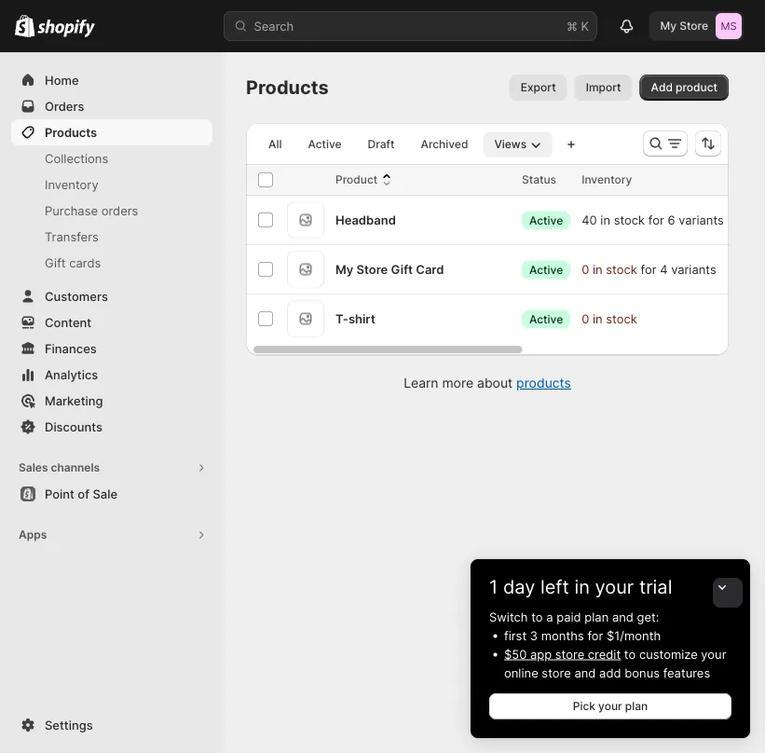 Task type: describe. For each thing, give the bounding box(es) containing it.
product
[[676, 81, 718, 94]]

online
[[504, 665, 538, 680]]

analytics
[[45, 367, 98, 382]]

product
[[336, 173, 378, 186]]

export
[[521, 81, 556, 94]]

tab list containing all
[[253, 130, 557, 158]]

1 day left in your trial
[[489, 575, 672, 598]]

active for my store gift card
[[529, 263, 563, 276]]

my for my store
[[660, 19, 677, 33]]

purchase orders link
[[11, 198, 212, 224]]

k
[[581, 19, 589, 33]]

bonus
[[625, 665, 660, 680]]

apps button
[[11, 522, 212, 548]]

products link
[[11, 119, 212, 145]]

store for my store gift card
[[356, 262, 388, 276]]

archived link
[[410, 131, 479, 158]]

analytics link
[[11, 362, 212, 388]]

status
[[522, 173, 556, 186]]

transfers link
[[11, 224, 212, 250]]

2 vertical spatial stock
[[606, 311, 637, 326]]

in for 40 in stock for 6 variants
[[600, 212, 610, 227]]

for for 40 in stock
[[649, 212, 664, 227]]

gift cards
[[45, 255, 101, 270]]

t-shirt
[[336, 311, 375, 326]]

sales channels button
[[11, 455, 212, 481]]

0 vertical spatial products
[[246, 76, 329, 99]]

plan inside pick your plan link
[[625, 699, 648, 713]]

about
[[477, 375, 513, 391]]

inventory link
[[11, 171, 212, 198]]

point
[[45, 486, 74, 501]]

headband link
[[336, 211, 396, 229]]

apps
[[19, 528, 47, 541]]

0 in stock for 4 variants
[[582, 262, 716, 276]]

pick your plan link
[[489, 693, 732, 719]]

marketing link
[[11, 388, 212, 414]]

app
[[530, 647, 552, 661]]

my for my store gift card
[[336, 262, 353, 276]]

1 day left in your trial button
[[471, 559, 750, 598]]

discounts link
[[11, 414, 212, 440]]

your inside dropdown button
[[595, 575, 634, 598]]

paid
[[557, 610, 581, 624]]

a
[[546, 610, 553, 624]]

variants for 0 in stock for 4 variants
[[671, 262, 716, 276]]

1 horizontal spatial gift
[[391, 262, 413, 276]]

finances
[[45, 341, 97, 356]]

draft
[[368, 137, 395, 151]]

cards
[[69, 255, 101, 270]]

learn more about products
[[404, 375, 571, 391]]

first 3 months for $1/month
[[504, 628, 661, 643]]

discounts
[[45, 419, 102, 434]]

collections
[[45, 151, 108, 165]]

purchase
[[45, 203, 98, 218]]

1 day left in your trial element
[[471, 608, 750, 738]]

active for headband
[[529, 213, 563, 227]]

0 horizontal spatial plan
[[585, 610, 609, 624]]

variants for 40 in stock for 6 variants
[[679, 212, 724, 227]]

settings
[[45, 718, 93, 732]]

export button
[[510, 75, 567, 101]]

for for 0 in stock
[[641, 262, 657, 276]]

point of sale button
[[0, 481, 224, 507]]

left
[[541, 575, 569, 598]]

marketing
[[45, 393, 103, 408]]

1 vertical spatial products
[[45, 125, 97, 139]]

1
[[489, 575, 498, 598]]

$50 app store credit link
[[504, 647, 621, 661]]

sale
[[93, 486, 117, 501]]

day
[[503, 575, 535, 598]]

headband
[[336, 212, 396, 227]]

add
[[599, 665, 621, 680]]

orders
[[45, 99, 84, 113]]

learn
[[404, 375, 438, 391]]

my store
[[660, 19, 708, 33]]

products link
[[516, 375, 571, 391]]

switch to a paid plan and get:
[[489, 610, 659, 624]]

collections link
[[11, 145, 212, 171]]

orders
[[101, 203, 138, 218]]

and for plan
[[612, 610, 634, 624]]

search
[[254, 19, 294, 33]]

3
[[530, 628, 538, 643]]

0 horizontal spatial gift
[[45, 255, 66, 270]]

and for store
[[574, 665, 596, 680]]

for inside 1 day left in your trial element
[[588, 628, 603, 643]]

sales channels
[[19, 461, 100, 474]]

customize
[[639, 647, 698, 661]]

more
[[442, 375, 473, 391]]

finances link
[[11, 336, 212, 362]]

$50 app store credit
[[504, 647, 621, 661]]

import button
[[575, 75, 632, 101]]

point of sale
[[45, 486, 117, 501]]



Task type: vqa. For each thing, say whether or not it's contained in the screenshot.
other
no



Task type: locate. For each thing, give the bounding box(es) containing it.
plan up 'first 3 months for $1/month'
[[585, 610, 609, 624]]

home link
[[11, 67, 212, 93]]

inventory up 40
[[582, 173, 632, 186]]

and inside to customize your online store and add bonus features
[[574, 665, 596, 680]]

add
[[651, 81, 673, 94]]

1 horizontal spatial products
[[246, 76, 329, 99]]

store down $50 app store credit link
[[542, 665, 571, 680]]

1 vertical spatial 0
[[582, 311, 589, 326]]

stock
[[614, 212, 645, 227], [606, 262, 637, 276], [606, 311, 637, 326]]

variants right 4
[[671, 262, 716, 276]]

your up features
[[701, 647, 726, 661]]

t-shirt link
[[336, 309, 375, 328]]

0 vertical spatial to
[[531, 610, 543, 624]]

active for t-shirt
[[529, 312, 563, 325]]

and
[[612, 610, 634, 624], [574, 665, 596, 680]]

1 vertical spatial for
[[641, 262, 657, 276]]

1 horizontal spatial my
[[660, 19, 677, 33]]

my store gift card
[[336, 262, 444, 276]]

in inside dropdown button
[[575, 575, 590, 598]]

for left 4
[[641, 262, 657, 276]]

0 vertical spatial for
[[649, 212, 664, 227]]

in for 0 in stock
[[593, 311, 603, 326]]

$1/month
[[607, 628, 661, 643]]

store down headband link
[[356, 262, 388, 276]]

plan
[[585, 610, 609, 624], [625, 699, 648, 713]]

gift cards link
[[11, 250, 212, 276]]

pick your plan
[[573, 699, 648, 713]]

home
[[45, 73, 79, 87]]

shirt
[[348, 311, 375, 326]]

t-
[[336, 311, 348, 326]]

products up collections
[[45, 125, 97, 139]]

credit
[[588, 647, 621, 661]]

inventory inside button
[[582, 173, 632, 186]]

features
[[663, 665, 710, 680]]

customers
[[45, 289, 108, 303]]

sales
[[19, 461, 48, 474]]

in down 40
[[593, 262, 603, 276]]

0 vertical spatial and
[[612, 610, 634, 624]]

1 horizontal spatial store
[[680, 19, 708, 33]]

store
[[555, 647, 585, 661], [542, 665, 571, 680]]

get:
[[637, 610, 659, 624]]

2 vertical spatial your
[[598, 699, 622, 713]]

my left the my store "image"
[[660, 19, 677, 33]]

views button
[[483, 131, 553, 158]]

$50
[[504, 647, 527, 661]]

in down 0 in stock for 4 variants
[[593, 311, 603, 326]]

card
[[416, 262, 444, 276]]

all
[[268, 137, 282, 151]]

variants right 6
[[679, 212, 724, 227]]

trial
[[639, 575, 672, 598]]

in right 40
[[600, 212, 610, 227]]

0 vertical spatial stock
[[614, 212, 645, 227]]

1 horizontal spatial and
[[612, 610, 634, 624]]

of
[[78, 486, 89, 501]]

inventory for 'inventory' link
[[45, 177, 98, 192]]

and up $1/month
[[612, 610, 634, 624]]

0 vertical spatial plan
[[585, 610, 609, 624]]

0 vertical spatial variants
[[679, 212, 724, 227]]

your left trial
[[595, 575, 634, 598]]

for left 6
[[649, 212, 664, 227]]

switch
[[489, 610, 528, 624]]

0 vertical spatial my
[[660, 19, 677, 33]]

0 vertical spatial your
[[595, 575, 634, 598]]

shopify image
[[15, 15, 35, 37]]

store down months
[[555, 647, 585, 661]]

transfers
[[45, 229, 99, 244]]

your inside to customize your online store and add bonus features
[[701, 647, 726, 661]]

⌘ k
[[567, 19, 589, 33]]

products
[[516, 375, 571, 391]]

store inside to customize your online store and add bonus features
[[542, 665, 571, 680]]

for
[[649, 212, 664, 227], [641, 262, 657, 276], [588, 628, 603, 643]]

draft link
[[357, 131, 406, 158]]

stock right 40
[[614, 212, 645, 227]]

store for my store
[[680, 19, 708, 33]]

0 horizontal spatial to
[[531, 610, 543, 624]]

in for 0 in stock for 4 variants
[[593, 262, 603, 276]]

1 vertical spatial plan
[[625, 699, 648, 713]]

2 vertical spatial for
[[588, 628, 603, 643]]

to inside to customize your online store and add bonus features
[[624, 647, 636, 661]]

1 vertical spatial and
[[574, 665, 596, 680]]

pick
[[573, 699, 595, 713]]

0 vertical spatial 0
[[582, 262, 589, 276]]

product button
[[336, 171, 396, 189]]

0 vertical spatial store
[[555, 647, 585, 661]]

plan down bonus
[[625, 699, 648, 713]]

first
[[504, 628, 527, 643]]

and left add
[[574, 665, 596, 680]]

1 vertical spatial stock
[[606, 262, 637, 276]]

my
[[660, 19, 677, 33], [336, 262, 353, 276]]

gift left card
[[391, 262, 413, 276]]

inventory for inventory button at the right of page
[[582, 173, 632, 186]]

0 for 0 in stock
[[582, 311, 589, 326]]

1 vertical spatial to
[[624, 647, 636, 661]]

stock down 0 in stock for 4 variants
[[606, 311, 637, 326]]

channels
[[51, 461, 100, 474]]

store left the my store "image"
[[680, 19, 708, 33]]

content
[[45, 315, 91, 329]]

my store image
[[716, 13, 742, 39]]

2 0 from the top
[[582, 311, 589, 326]]

for up credit
[[588, 628, 603, 643]]

archived
[[421, 137, 468, 151]]

to left a
[[531, 610, 543, 624]]

shopify image
[[37, 19, 95, 38]]

products up all
[[246, 76, 329, 99]]

in right left
[[575, 575, 590, 598]]

40
[[582, 212, 597, 227]]

40 in stock for 6 variants
[[582, 212, 724, 227]]

0 down 0 in stock for 4 variants
[[582, 311, 589, 326]]

your
[[595, 575, 634, 598], [701, 647, 726, 661], [598, 699, 622, 713]]

stock left 4
[[606, 262, 637, 276]]

point of sale link
[[11, 481, 212, 507]]

active
[[308, 137, 342, 151], [529, 213, 563, 227], [529, 263, 563, 276], [529, 312, 563, 325]]

all link
[[257, 131, 293, 158]]

0 horizontal spatial products
[[45, 125, 97, 139]]

my up t-
[[336, 262, 353, 276]]

0 horizontal spatial store
[[356, 262, 388, 276]]

customers link
[[11, 283, 212, 309]]

⌘
[[567, 19, 578, 33]]

1 horizontal spatial inventory
[[582, 173, 632, 186]]

to down $1/month
[[624, 647, 636, 661]]

variants
[[679, 212, 724, 227], [671, 262, 716, 276]]

gift left "cards"
[[45, 255, 66, 270]]

1 horizontal spatial to
[[624, 647, 636, 661]]

stock for 0 in stock
[[606, 262, 637, 276]]

active link
[[297, 131, 353, 158]]

to customize your online store and add bonus features
[[504, 647, 726, 680]]

add product link
[[640, 75, 729, 101]]

0 down 40
[[582, 262, 589, 276]]

in
[[600, 212, 610, 227], [593, 262, 603, 276], [593, 311, 603, 326], [575, 575, 590, 598]]

1 0 from the top
[[582, 262, 589, 276]]

1 vertical spatial store
[[542, 665, 571, 680]]

your right pick
[[598, 699, 622, 713]]

0 in stock
[[582, 311, 637, 326]]

1 vertical spatial variants
[[671, 262, 716, 276]]

0 for 0 in stock for 4 variants
[[582, 262, 589, 276]]

0 vertical spatial store
[[680, 19, 708, 33]]

1 vertical spatial my
[[336, 262, 353, 276]]

inventory up purchase
[[45, 177, 98, 192]]

0 horizontal spatial and
[[574, 665, 596, 680]]

months
[[541, 628, 584, 643]]

content link
[[11, 309, 212, 336]]

0 horizontal spatial inventory
[[45, 177, 98, 192]]

purchase orders
[[45, 203, 138, 218]]

0 horizontal spatial my
[[336, 262, 353, 276]]

inventory button
[[582, 171, 651, 189]]

products
[[246, 76, 329, 99], [45, 125, 97, 139]]

stock for 40 in stock
[[614, 212, 645, 227]]

1 horizontal spatial plan
[[625, 699, 648, 713]]

0
[[582, 262, 589, 276], [582, 311, 589, 326]]

tab list
[[253, 130, 557, 158]]

1 vertical spatial your
[[701, 647, 726, 661]]

views
[[494, 137, 527, 151]]

4
[[660, 262, 668, 276]]

store
[[680, 19, 708, 33], [356, 262, 388, 276]]

1 vertical spatial store
[[356, 262, 388, 276]]

settings link
[[11, 712, 212, 738]]

6
[[668, 212, 675, 227]]



